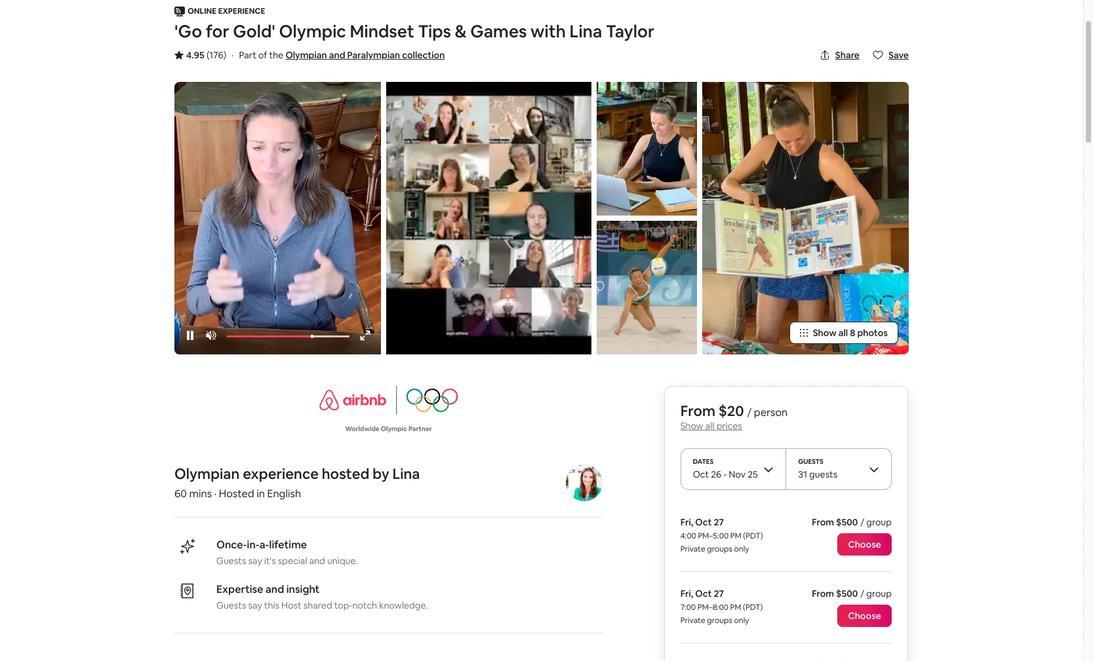 Task type: describe. For each thing, give the bounding box(es) containing it.
choose link for fri, oct 27 4:00 pm–5:00 pm (pdt) private groups only
[[838, 534, 892, 556]]

from $500 / group for fri, oct 27 4:00 pm–5:00 pm (pdt) private groups only
[[812, 517, 892, 529]]

-
[[724, 469, 727, 481]]

photos
[[857, 327, 888, 339]]

knowledge.
[[379, 600, 428, 612]]

prices
[[717, 420, 742, 432]]

games
[[470, 20, 527, 43]]

guests inside "once-in-a-lifetime guests say it's special and unique."
[[216, 555, 246, 567]]

from inside from $20 / person show all prices
[[681, 402, 716, 420]]

lina
[[570, 20, 602, 43]]

shared
[[304, 600, 332, 612]]

english
[[267, 487, 301, 501]]

8
[[850, 327, 855, 339]]

lifetime
[[269, 538, 307, 552]]

'go
[[174, 20, 202, 43]]

26
[[711, 469, 722, 481]]

guests inside expertise and insight guests say this host shared top-notch knowledge.
[[216, 600, 246, 612]]

special
[[278, 555, 307, 567]]

private for fri, oct 27 4:00 pm–5:00 pm (pdt) private groups only
[[681, 544, 705, 555]]

experience
[[243, 465, 319, 483]]

show inside from $20 / person show all prices
[[681, 420, 704, 432]]

guests
[[809, 469, 838, 481]]

choose for fri, oct 27 4:00 pm–5:00 pm (pdt) private groups only
[[848, 539, 881, 551]]

4:00
[[681, 531, 696, 542]]

group for fri, oct 27 4:00 pm–5:00 pm (pdt) private groups only
[[867, 517, 892, 529]]

guests inside guests 31 guests
[[798, 458, 824, 466]]

in-
[[247, 538, 260, 552]]

groups for fri, oct 27 4:00 pm–5:00 pm (pdt) private groups only
[[707, 544, 733, 555]]

save button
[[868, 44, 914, 66]]

0 vertical spatial and
[[329, 49, 345, 61]]

27 for fri, oct 27 4:00 pm–5:00 pm (pdt) private groups only
[[714, 517, 724, 529]]

top-
[[334, 600, 353, 612]]

worldwide olympic partner
[[345, 425, 432, 433]]

1 vertical spatial olympic
[[381, 425, 407, 433]]

in
[[257, 487, 265, 501]]

nov
[[729, 469, 746, 481]]

this
[[264, 600, 279, 612]]

show all prices button
[[681, 420, 742, 432]]

/ for fri, oct 27 4:00 pm–5:00 pm (pdt) private groups only
[[861, 517, 865, 529]]

person
[[754, 406, 788, 420]]

(pdt) for fri, oct 27 4:00 pm–5:00 pm (pdt) private groups only
[[743, 531, 763, 542]]

from $20 / person show all prices
[[681, 402, 788, 432]]

and inside expertise and insight guests say this host shared top-notch knowledge.
[[266, 583, 284, 597]]

groups for fri, oct 27 7:00 pm–8:00 pm (pdt) private groups only
[[707, 616, 733, 626]]

it's
[[264, 555, 276, 567]]

dates
[[693, 458, 714, 466]]

and inside "once-in-a-lifetime guests say it's special and unique."
[[309, 555, 325, 567]]

expertise
[[216, 583, 263, 597]]

a-
[[260, 538, 269, 552]]

pm–8:00
[[698, 603, 729, 613]]

pm for fri, oct 27 4:00 pm–5:00 pm (pdt) private groups only
[[730, 531, 742, 542]]

all inside from $20 / person show all prices
[[706, 420, 715, 432]]

mindset
[[350, 20, 414, 43]]

collection
[[402, 49, 445, 61]]

25
[[748, 469, 758, 481]]

share button
[[814, 44, 865, 66]]

$500 for fri, oct 27 7:00 pm–8:00 pm (pdt) private groups only
[[836, 588, 858, 600]]

show all 8 photos link
[[789, 322, 898, 344]]

pm for fri, oct 27 7:00 pm–8:00 pm (pdt) private groups only
[[730, 603, 741, 613]]

pm–5:00
[[698, 531, 729, 542]]

$500 for fri, oct 27 4:00 pm–5:00 pm (pdt) private groups only
[[836, 517, 858, 529]]

olympian experience hosted by lina 60 mins · hosted in english
[[174, 465, 420, 501]]

27 for fri, oct 27 7:00 pm–8:00 pm (pdt) private groups only
[[714, 588, 724, 600]]

1 horizontal spatial ·
[[232, 49, 234, 61]]

only for fri, oct 27 4:00 pm–5:00 pm (pdt) private groups only
[[734, 544, 749, 555]]

oct for 7:00
[[695, 588, 712, 600]]

once-
[[216, 538, 247, 552]]

fri, for fri, oct 27 4:00 pm–5:00 pm (pdt) private groups only
[[681, 517, 693, 529]]

fri, for fri, oct 27 7:00 pm–8:00 pm (pdt) private groups only
[[681, 588, 693, 600]]

with
[[531, 20, 566, 43]]

60
[[174, 487, 187, 501]]

for
[[206, 20, 229, 43]]

olympian inside olympian experience hosted by lina 60 mins · hosted in english
[[174, 465, 240, 483]]

0 vertical spatial olympian
[[286, 49, 327, 61]]

airbnb logo plus olympics ring logo image
[[319, 386, 458, 415]]



Task type: vqa. For each thing, say whether or not it's contained in the screenshot.
5
no



Task type: locate. For each thing, give the bounding box(es) containing it.
1 group from the top
[[867, 517, 892, 529]]

0 vertical spatial ·
[[232, 49, 234, 61]]

·
[[232, 49, 234, 61], [214, 487, 217, 501]]

guests
[[798, 458, 824, 466], [216, 555, 246, 567], [216, 600, 246, 612]]

from
[[681, 402, 716, 420], [812, 517, 834, 529], [812, 588, 834, 600]]

1 horizontal spatial olympic
[[381, 425, 407, 433]]

private for fri, oct 27 7:00 pm–8:00 pm (pdt) private groups only
[[681, 616, 705, 626]]

· left part
[[232, 49, 234, 61]]

(pdt) right pm–8:00
[[743, 603, 763, 613]]

0 vertical spatial group
[[867, 517, 892, 529]]

oct down dates
[[693, 469, 709, 481]]

groups inside fri, oct 27 7:00 pm–8:00 pm (pdt) private groups only
[[707, 616, 733, 626]]

choose
[[848, 539, 881, 551], [848, 611, 881, 622]]

1 from $500 / group from the top
[[812, 517, 892, 529]]

1 vertical spatial oct
[[695, 517, 712, 529]]

1 27 from the top
[[714, 517, 724, 529]]

1 vertical spatial ·
[[214, 487, 217, 501]]

the
[[269, 49, 284, 61]]

learn more about the host, lina. image
[[566, 465, 603, 502], [566, 465, 603, 502]]

/ inside from $20 / person show all prices
[[747, 406, 752, 420]]

1 vertical spatial private
[[681, 616, 705, 626]]

only
[[734, 544, 749, 555], [734, 616, 749, 626]]

1 vertical spatial $500
[[836, 588, 858, 600]]

insight
[[286, 583, 320, 597]]

1 only from the top
[[734, 544, 749, 555]]

2 vertical spatial and
[[266, 583, 284, 597]]

1 (pdt) from the top
[[743, 531, 763, 542]]

27 up "pm–5:00"
[[714, 517, 724, 529]]

0 vertical spatial (pdt)
[[743, 531, 763, 542]]

0 horizontal spatial all
[[706, 420, 715, 432]]

pm right pm–8:00
[[730, 603, 741, 613]]

online experience
[[188, 6, 265, 16]]

oct inside dates oct 26 - nov 25
[[693, 469, 709, 481]]

oct for 4:00
[[695, 517, 712, 529]]

2 vertical spatial /
[[861, 588, 865, 600]]

olympic moment image
[[597, 221, 697, 355], [597, 221, 697, 355]]

1 horizontal spatial all
[[839, 327, 848, 339]]

olympic left partner
[[381, 425, 407, 433]]

pm
[[730, 531, 742, 542], [730, 603, 741, 613]]

31
[[798, 469, 807, 481]]

2 $500 from the top
[[836, 588, 858, 600]]

only inside fri, oct 27 7:00 pm–8:00 pm (pdt) private groups only
[[734, 616, 749, 626]]

from for fri, oct 27 7:00 pm–8:00 pm (pdt) private groups only
[[812, 588, 834, 600]]

2 private from the top
[[681, 616, 705, 626]]

private inside 'fri, oct 27 4:00 pm–5:00 pm (pdt) private groups only'
[[681, 544, 705, 555]]

and right special
[[309, 555, 325, 567]]

oct
[[693, 469, 709, 481], [695, 517, 712, 529], [695, 588, 712, 600]]

private down 7:00 on the bottom of the page
[[681, 616, 705, 626]]

show left 'prices'
[[681, 420, 704, 432]]

experience
[[218, 6, 265, 16]]

only for fri, oct 27 7:00 pm–8:00 pm (pdt) private groups only
[[734, 616, 749, 626]]

1 horizontal spatial and
[[309, 555, 325, 567]]

2 say from the top
[[248, 600, 262, 612]]

0 vertical spatial only
[[734, 544, 749, 555]]

0 vertical spatial show
[[813, 327, 837, 339]]

1 vertical spatial say
[[248, 600, 262, 612]]

0 vertical spatial /
[[747, 406, 752, 420]]

olympic up · part of the olympian and paralympian collection
[[279, 20, 346, 43]]

only inside 'fri, oct 27 4:00 pm–5:00 pm (pdt) private groups only'
[[734, 544, 749, 555]]

1 vertical spatial from $500 / group
[[812, 588, 892, 600]]

experience photo 4 image
[[702, 82, 909, 355], [702, 82, 909, 355]]

private
[[681, 544, 705, 555], [681, 616, 705, 626]]

0 horizontal spatial and
[[266, 583, 284, 597]]

2 choose from the top
[[848, 611, 881, 622]]

from $500 / group for fri, oct 27 7:00 pm–8:00 pm (pdt) private groups only
[[812, 588, 892, 600]]

oct up "pm–5:00"
[[695, 517, 712, 529]]

2 fri, from the top
[[681, 588, 693, 600]]

(pdt) for fri, oct 27 7:00 pm–8:00 pm (pdt) private groups only
[[743, 603, 763, 613]]

0 vertical spatial groups
[[707, 544, 733, 555]]

all left 'prices'
[[706, 420, 715, 432]]

1 fri, from the top
[[681, 517, 693, 529]]

show all 8 photos
[[813, 327, 888, 339]]

1 pm from the top
[[730, 531, 742, 542]]

hosted
[[219, 487, 254, 501]]

· inside olympian experience hosted by lina 60 mins · hosted in english
[[214, 487, 217, 501]]

2 horizontal spatial and
[[329, 49, 345, 61]]

tips
[[418, 20, 451, 43]]

by lina
[[373, 465, 420, 483]]

oct for -
[[693, 469, 709, 481]]

1 vertical spatial choose link
[[838, 605, 892, 628]]

hosted
[[322, 465, 370, 483]]

fri, inside 'fri, oct 27 4:00 pm–5:00 pm (pdt) private groups only'
[[681, 517, 693, 529]]

0 horizontal spatial ·
[[214, 487, 217, 501]]

0 vertical spatial oct
[[693, 469, 709, 481]]

part
[[239, 49, 256, 61]]

fri, inside fri, oct 27 7:00 pm–8:00 pm (pdt) private groups only
[[681, 588, 693, 600]]

show
[[813, 327, 837, 339], [681, 420, 704, 432]]

host
[[281, 600, 302, 612]]

guests up 31
[[798, 458, 824, 466]]

27 inside fri, oct 27 7:00 pm–8:00 pm (pdt) private groups only
[[714, 588, 724, 600]]

(176)
[[207, 49, 226, 61]]

gold'
[[233, 20, 275, 43]]

taylor
[[606, 20, 655, 43]]

expertise and insight guests say this host shared top-notch knowledge.
[[216, 583, 428, 612]]

· right mins
[[214, 487, 217, 501]]

paralympian
[[347, 49, 400, 61]]

groups down pm–8:00
[[707, 616, 733, 626]]

audience image
[[387, 82, 592, 355], [387, 82, 592, 355]]

2 only from the top
[[734, 616, 749, 626]]

2 choose link from the top
[[838, 605, 892, 628]]

oct up pm–8:00
[[695, 588, 712, 600]]

0 horizontal spatial olympic
[[279, 20, 346, 43]]

oct inside fri, oct 27 7:00 pm–8:00 pm (pdt) private groups only
[[695, 588, 712, 600]]

guests 31 guests
[[798, 458, 838, 481]]

olympian and paralympian collection link
[[286, 49, 445, 61]]

0 vertical spatial guests
[[798, 458, 824, 466]]

1 vertical spatial only
[[734, 616, 749, 626]]

1 $500 from the top
[[836, 517, 858, 529]]

partner
[[409, 425, 432, 433]]

olympian up mins
[[174, 465, 240, 483]]

1 vertical spatial from
[[812, 517, 834, 529]]

1 vertical spatial show
[[681, 420, 704, 432]]

from $500 / group
[[812, 517, 892, 529], [812, 588, 892, 600]]

0 vertical spatial 27
[[714, 517, 724, 529]]

fri, oct 27 7:00 pm–8:00 pm (pdt) private groups only
[[681, 588, 763, 626]]

4.95
[[186, 49, 205, 61]]

mins
[[189, 487, 212, 501]]

1 vertical spatial guests
[[216, 555, 246, 567]]

choose link for fri, oct 27 7:00 pm–8:00 pm (pdt) private groups only
[[838, 605, 892, 628]]

0 horizontal spatial show
[[681, 420, 704, 432]]

online
[[188, 6, 217, 16]]

0 vertical spatial fri,
[[681, 517, 693, 529]]

&
[[455, 20, 467, 43]]

7:00
[[681, 603, 696, 613]]

dates oct 26 - nov 25
[[693, 458, 758, 481]]

choose for fri, oct 27 7:00 pm–8:00 pm (pdt) private groups only
[[848, 611, 881, 622]]

and left the paralympian
[[329, 49, 345, 61]]

(pdt) inside 'fri, oct 27 4:00 pm–5:00 pm (pdt) private groups only'
[[743, 531, 763, 542]]

$20
[[719, 402, 744, 420]]

'go for gold' olympic mindset tips & games with lina taylor
[[174, 20, 655, 43]]

say left it's
[[248, 555, 262, 567]]

private down 4:00
[[681, 544, 705, 555]]

1 vertical spatial /
[[861, 517, 865, 529]]

1 vertical spatial fri,
[[681, 588, 693, 600]]

1 vertical spatial and
[[309, 555, 325, 567]]

say inside "once-in-a-lifetime guests say it's special and unique."
[[248, 555, 262, 567]]

1 say from the top
[[248, 555, 262, 567]]

1 choose link from the top
[[838, 534, 892, 556]]

4.95 (176)
[[186, 49, 226, 61]]

0 vertical spatial olympic
[[279, 20, 346, 43]]

save
[[889, 49, 909, 61]]

choose link
[[838, 534, 892, 556], [838, 605, 892, 628]]

guests down once-
[[216, 555, 246, 567]]

27 up pm–8:00
[[714, 588, 724, 600]]

1 vertical spatial choose
[[848, 611, 881, 622]]

0 vertical spatial all
[[839, 327, 848, 339]]

2 pm from the top
[[730, 603, 741, 613]]

1 groups from the top
[[707, 544, 733, 555]]

2 vertical spatial from
[[812, 588, 834, 600]]

2 from $500 / group from the top
[[812, 588, 892, 600]]

say
[[248, 555, 262, 567], [248, 600, 262, 612]]

pm inside fri, oct 27 7:00 pm–8:00 pm (pdt) private groups only
[[730, 603, 741, 613]]

guests down expertise
[[216, 600, 246, 612]]

1 horizontal spatial show
[[813, 327, 837, 339]]

0 vertical spatial say
[[248, 555, 262, 567]]

2 vertical spatial guests
[[216, 600, 246, 612]]

fri, up 4:00
[[681, 517, 693, 529]]

1 vertical spatial (pdt)
[[743, 603, 763, 613]]

say left this
[[248, 600, 262, 612]]

2 vertical spatial oct
[[695, 588, 712, 600]]

(pdt) right "pm–5:00"
[[743, 531, 763, 542]]

/ for fri, oct 27 7:00 pm–8:00 pm (pdt) private groups only
[[861, 588, 865, 600]]

/
[[747, 406, 752, 420], [861, 517, 865, 529], [861, 588, 865, 600]]

1 vertical spatial olympian
[[174, 465, 240, 483]]

2 (pdt) from the top
[[743, 603, 763, 613]]

2 groups from the top
[[707, 616, 733, 626]]

1 vertical spatial 27
[[714, 588, 724, 600]]

groups inside 'fri, oct 27 4:00 pm–5:00 pm (pdt) private groups only'
[[707, 544, 733, 555]]

share
[[835, 49, 860, 61]]

worldwide
[[345, 425, 380, 433]]

0 vertical spatial choose link
[[838, 534, 892, 556]]

say inside expertise and insight guests say this host shared top-notch knowledge.
[[248, 600, 262, 612]]

olympian right "the"
[[286, 49, 327, 61]]

0 vertical spatial choose
[[848, 539, 881, 551]]

olympic
[[279, 20, 346, 43], [381, 425, 407, 433]]

pm inside 'fri, oct 27 4:00 pm–5:00 pm (pdt) private groups only'
[[730, 531, 742, 542]]

1 vertical spatial groups
[[707, 616, 733, 626]]

0 vertical spatial pm
[[730, 531, 742, 542]]

and
[[329, 49, 345, 61], [309, 555, 325, 567], [266, 583, 284, 597]]

all
[[839, 327, 848, 339], [706, 420, 715, 432]]

unique.
[[327, 555, 358, 567]]

oct inside 'fri, oct 27 4:00 pm–5:00 pm (pdt) private groups only'
[[695, 517, 712, 529]]

fri, oct 27 4:00 pm–5:00 pm (pdt) private groups only
[[681, 517, 763, 555]]

from for fri, oct 27 4:00 pm–5:00 pm (pdt) private groups only
[[812, 517, 834, 529]]

2 27 from the top
[[714, 588, 724, 600]]

0 vertical spatial from $500 / group
[[812, 517, 892, 529]]

fri,
[[681, 517, 693, 529], [681, 588, 693, 600]]

notch
[[353, 600, 377, 612]]

(pdt)
[[743, 531, 763, 542], [743, 603, 763, 613]]

groups
[[707, 544, 733, 555], [707, 616, 733, 626]]

group
[[867, 517, 892, 529], [867, 588, 892, 600]]

0 vertical spatial private
[[681, 544, 705, 555]]

all left the 8
[[839, 327, 848, 339]]

1 choose from the top
[[848, 539, 881, 551]]

fri, up 7:00 on the bottom of the page
[[681, 588, 693, 600]]

(pdt) inside fri, oct 27 7:00 pm–8:00 pm (pdt) private groups only
[[743, 603, 763, 613]]

1 vertical spatial group
[[867, 588, 892, 600]]

· part of the olympian and paralympian collection
[[232, 49, 445, 61]]

pm right "pm–5:00"
[[730, 531, 742, 542]]

once-in-a-lifetime guests say it's special and unique.
[[216, 538, 358, 567]]

2 group from the top
[[867, 588, 892, 600]]

0 horizontal spatial olympian
[[174, 465, 240, 483]]

of
[[258, 49, 267, 61]]

1 vertical spatial pm
[[730, 603, 741, 613]]

groups down "pm–5:00"
[[707, 544, 733, 555]]

and up this
[[266, 583, 284, 597]]

$500
[[836, 517, 858, 529], [836, 588, 858, 600]]

1 horizontal spatial olympian
[[286, 49, 327, 61]]

private inside fri, oct 27 7:00 pm–8:00 pm (pdt) private groups only
[[681, 616, 705, 626]]

1 private from the top
[[681, 544, 705, 555]]

show left the 8
[[813, 327, 837, 339]]

1 vertical spatial all
[[706, 420, 715, 432]]

27 inside 'fri, oct 27 4:00 pm–5:00 pm (pdt) private groups only'
[[714, 517, 724, 529]]

0 vertical spatial $500
[[836, 517, 858, 529]]

group for fri, oct 27 7:00 pm–8:00 pm (pdt) private groups only
[[867, 588, 892, 600]]

27
[[714, 517, 724, 529], [714, 588, 724, 600]]

0 vertical spatial from
[[681, 402, 716, 420]]

online coaching image
[[597, 82, 697, 216], [597, 82, 697, 216]]



